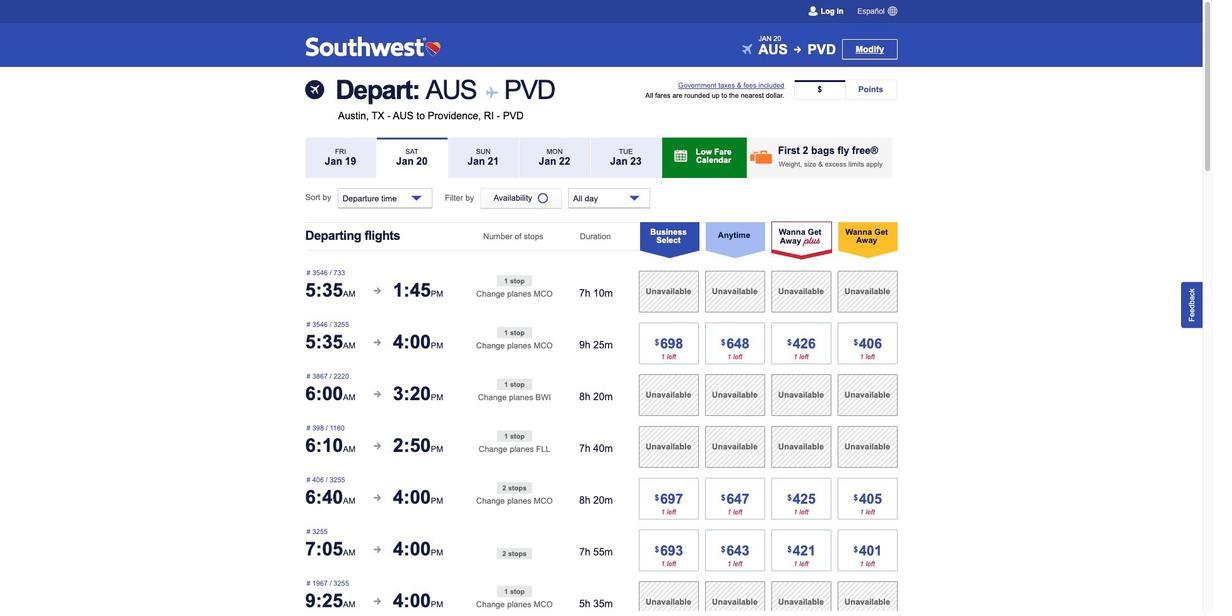 Task type: describe. For each thing, give the bounding box(es) containing it.
Display only available flights. button
[[481, 188, 562, 208]]

sat jan 20 element
[[377, 138, 447, 178]]

Filter by time of day text field
[[568, 188, 651, 208]]



Task type: locate. For each thing, give the bounding box(es) containing it.
to image
[[484, 86, 497, 99]]

Sort results by text field
[[338, 188, 432, 208]]

list
[[794, 80, 897, 100]]

banner
[[0, 0, 1203, 67]]

to image
[[795, 46, 801, 53]]



Task type: vqa. For each thing, say whether or not it's contained in the screenshot.
Car button
no



